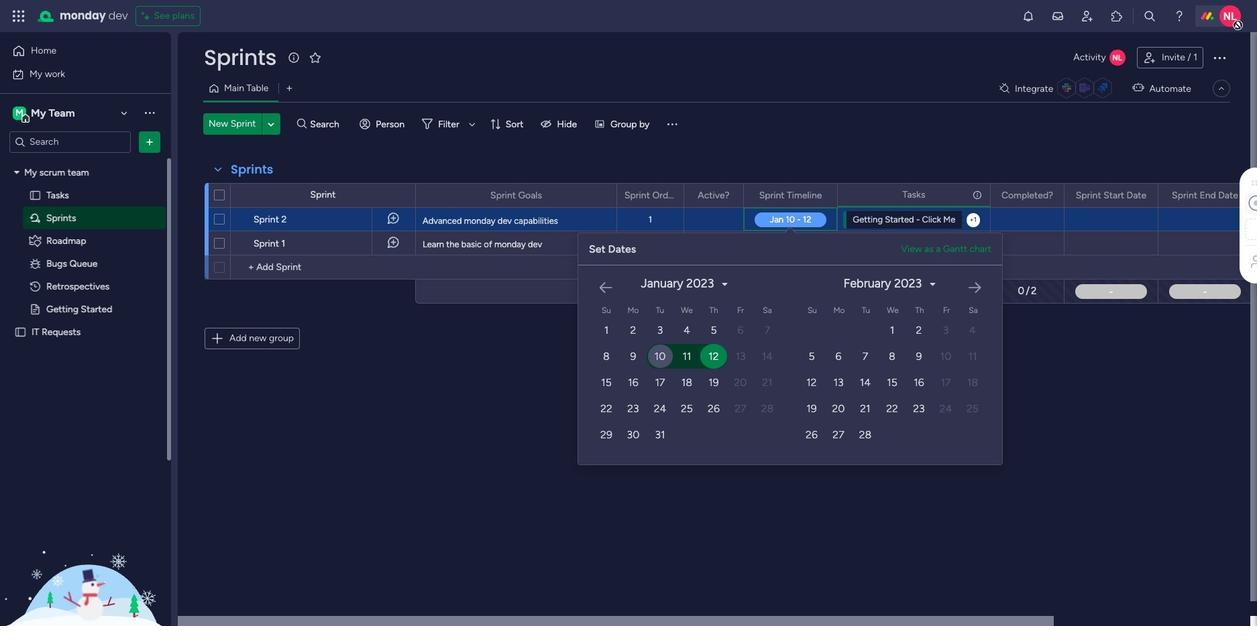 Task type: describe. For each thing, give the bounding box(es) containing it.
workspace selection element
[[13, 105, 77, 122]]

workspace options image
[[143, 106, 156, 120]]

arrow down image
[[464, 116, 480, 132]]

apps image
[[1111, 9, 1124, 23]]

column information image
[[973, 190, 983, 200]]

lottie animation image
[[0, 491, 171, 627]]

show board description image
[[286, 51, 302, 64]]

home image
[[12, 44, 26, 58]]

1 public board image from the top
[[29, 189, 42, 202]]

menu image
[[666, 117, 680, 131]]

1 horizontal spatial caret down image
[[931, 280, 936, 289]]

workspace image
[[13, 106, 26, 120]]

angle down image
[[268, 119, 275, 129]]

noah lott image
[[1220, 5, 1242, 27]]



Task type: locate. For each thing, give the bounding box(es) containing it.
Search field
[[307, 115, 347, 134]]

notifications image
[[1022, 9, 1036, 23]]

region
[[579, 260, 1258, 465]]

2 public board image from the top
[[29, 303, 42, 316]]

+ Add Sprint text field
[[238, 260, 409, 276]]

help image
[[1173, 9, 1187, 23]]

select product image
[[12, 9, 26, 23]]

inbox image
[[1052, 9, 1065, 23]]

1 vertical spatial public board image
[[29, 303, 42, 316]]

v2 search image
[[297, 117, 307, 132]]

see plans image
[[142, 8, 154, 24]]

my work image
[[12, 68, 24, 80]]

lottie animation element
[[0, 491, 171, 627]]

options image
[[598, 184, 607, 207], [819, 184, 828, 207], [1046, 184, 1055, 207], [1140, 184, 1149, 207], [1234, 184, 1243, 207], [187, 227, 197, 259]]

0 vertical spatial public board image
[[29, 189, 42, 202]]

None field
[[201, 44, 280, 72], [228, 161, 277, 179], [900, 188, 929, 202], [487, 188, 546, 203], [622, 188, 680, 203], [695, 188, 733, 203], [756, 188, 826, 203], [999, 188, 1057, 203], [1073, 188, 1151, 203], [1169, 188, 1242, 203], [201, 44, 280, 72], [228, 161, 277, 179], [900, 188, 929, 202], [487, 188, 546, 203], [622, 188, 680, 203], [695, 188, 733, 203], [756, 188, 826, 203], [999, 188, 1057, 203], [1073, 188, 1151, 203], [1169, 188, 1242, 203]]

0 vertical spatial caret down image
[[14, 168, 19, 177]]

add view image
[[287, 84, 292, 94]]

caret down image
[[14, 168, 19, 177], [931, 280, 936, 289]]

list box
[[0, 158, 171, 525]]

autopilot image
[[1133, 79, 1145, 96]]

0 horizontal spatial caret down image
[[14, 168, 19, 177]]

options image
[[1212, 50, 1228, 66], [143, 135, 156, 149], [972, 184, 981, 206], [665, 184, 675, 207], [725, 184, 734, 207], [187, 203, 197, 235]]

1 vertical spatial caret down image
[[931, 280, 936, 289]]

board activity image
[[1110, 50, 1126, 66]]

option
[[0, 160, 171, 163]]

collapse board header image
[[1217, 83, 1228, 94]]

caret down image
[[723, 280, 728, 289]]

public board image
[[29, 189, 42, 202], [29, 303, 42, 316]]

Search in workspace field
[[28, 134, 112, 150]]

dapulse integrations image
[[1000, 84, 1010, 94]]

add to favorites image
[[309, 51, 322, 64]]

public board image
[[14, 326, 27, 339]]

search everything image
[[1144, 9, 1157, 23]]

invite members image
[[1081, 9, 1095, 23]]



Task type: vqa. For each thing, say whether or not it's contained in the screenshot.
caret down image to the right
yes



